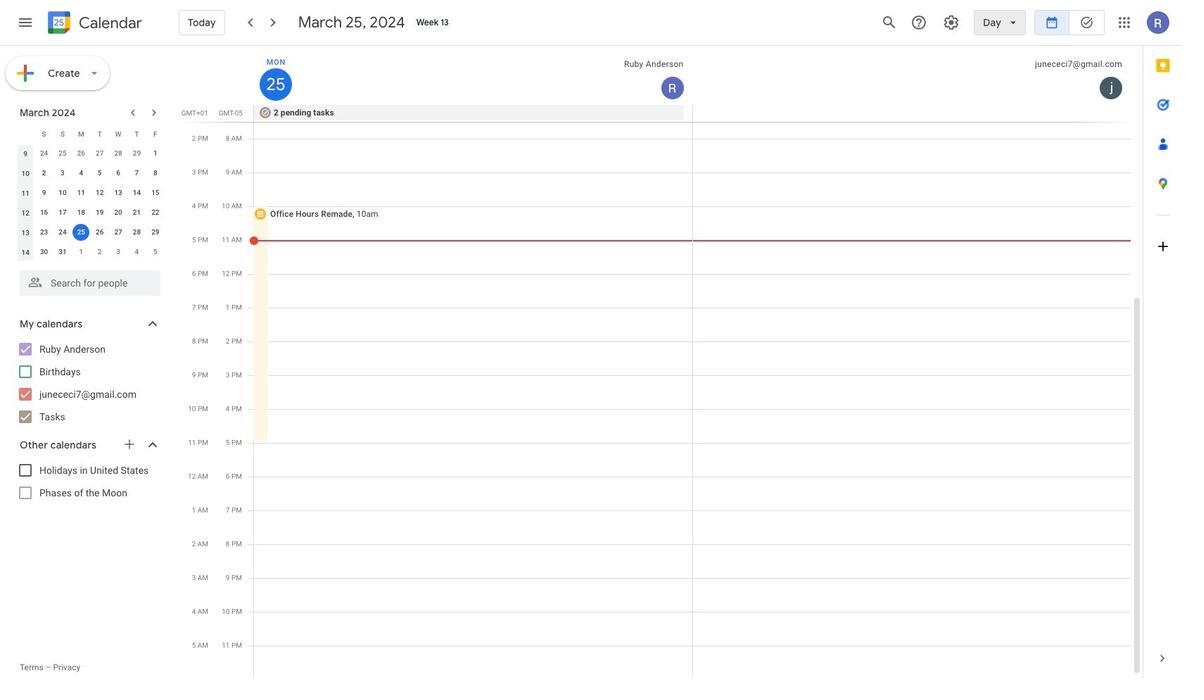 Task type: describe. For each thing, give the bounding box(es) containing it.
15 element
[[147, 184, 164, 201]]

april 3 element
[[110, 244, 127, 261]]

settings menu image
[[944, 14, 961, 31]]

add other calendars image
[[123, 437, 137, 451]]

22 element
[[147, 204, 164, 221]]

april 1 element
[[73, 244, 90, 261]]

23 element
[[36, 224, 52, 241]]

18 element
[[73, 204, 90, 221]]

row group inside march 2024 grid
[[16, 144, 165, 262]]

february 28 element
[[110, 145, 127, 162]]

april 2 element
[[91, 244, 108, 261]]

28 element
[[128, 224, 145, 241]]

february 29 element
[[128, 145, 145, 162]]

25, today element
[[73, 224, 90, 241]]

20 element
[[110, 204, 127, 221]]

monday, march 25, today element
[[260, 68, 292, 101]]

march 2024 grid
[[13, 124, 165, 262]]

26 element
[[91, 224, 108, 241]]

april 4 element
[[128, 244, 145, 261]]

Search for people text field
[[28, 270, 152, 296]]

21 element
[[128, 204, 145, 221]]

february 25 element
[[54, 145, 71, 162]]

14 element
[[128, 184, 145, 201]]



Task type: vqa. For each thing, say whether or not it's contained in the screenshot.
4 ELEMENT
yes



Task type: locate. For each thing, give the bounding box(es) containing it.
3 element
[[54, 165, 71, 182]]

row
[[248, 105, 1143, 122], [16, 124, 165, 144], [16, 144, 165, 163], [16, 163, 165, 183], [16, 183, 165, 203], [16, 203, 165, 222], [16, 222, 165, 242], [16, 242, 165, 262]]

19 element
[[91, 204, 108, 221]]

30 element
[[36, 244, 52, 261]]

0 vertical spatial column header
[[254, 46, 693, 105]]

february 24 element
[[36, 145, 52, 162]]

1 horizontal spatial column header
[[254, 46, 693, 105]]

heading inside calendar element
[[76, 14, 142, 31]]

13 element
[[110, 184, 127, 201]]

grid
[[180, 46, 1143, 678]]

None search field
[[0, 265, 175, 296]]

calendar element
[[45, 8, 142, 39]]

my calendars list
[[3, 338, 175, 428]]

row group
[[16, 144, 165, 262]]

tab list
[[1144, 46, 1183, 639]]

10 element
[[54, 184, 71, 201]]

12 element
[[91, 184, 108, 201]]

cell
[[72, 222, 90, 242]]

1 vertical spatial column header
[[16, 124, 35, 144]]

0 horizontal spatial column header
[[16, 124, 35, 144]]

9 element
[[36, 184, 52, 201]]

2 element
[[36, 165, 52, 182]]

cell inside march 2024 grid
[[72, 222, 90, 242]]

other calendars list
[[3, 459, 175, 504]]

column header
[[254, 46, 693, 105], [16, 124, 35, 144]]

8 element
[[147, 165, 164, 182]]

heading
[[76, 14, 142, 31]]

february 26 element
[[73, 145, 90, 162]]

6 element
[[110, 165, 127, 182]]

16 element
[[36, 204, 52, 221]]

main drawer image
[[17, 14, 34, 31]]

11 element
[[73, 184, 90, 201]]

27 element
[[110, 224, 127, 241]]

24 element
[[54, 224, 71, 241]]

4 element
[[73, 165, 90, 182]]

31 element
[[54, 244, 71, 261]]

february 27 element
[[91, 145, 108, 162]]

column header inside march 2024 grid
[[16, 124, 35, 144]]

1 element
[[147, 145, 164, 162]]

5 element
[[91, 165, 108, 182]]

17 element
[[54, 204, 71, 221]]

29 element
[[147, 224, 164, 241]]

april 5 element
[[147, 244, 164, 261]]

7 element
[[128, 165, 145, 182]]



